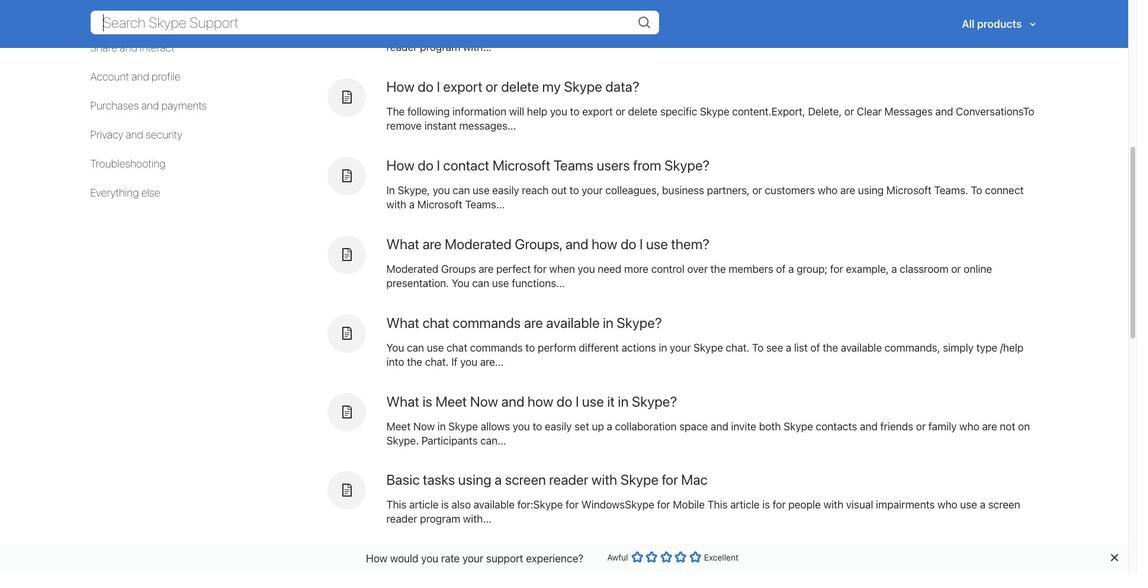 Task type: vqa. For each thing, say whether or not it's contained in the screenshot.


Task type: locate. For each thing, give the bounding box(es) containing it.
of inside the you can use chat commands to perform different actions in your skype chat. to see a list of the available commands, simply type /help into the chat. if you are...
[[811, 342, 820, 354]]

1 vertical spatial your
[[670, 342, 691, 354]]

2 also from the top
[[452, 499, 471, 512]]

visual inside "this article is also available for:skype for windowsskype for mobilethis article is for people with visual impairments who use a screen reader program with..."
[[843, 27, 870, 39]]

skype? up the "actions"
[[617, 314, 662, 331]]

how up 'the'
[[387, 78, 415, 95]]

mobile
[[673, 499, 705, 512]]

0 horizontal spatial delete
[[501, 78, 539, 95]]

show
[[658, 559, 683, 570]]

commands
[[453, 314, 521, 331], [470, 342, 523, 354]]

0 vertical spatial delete
[[501, 78, 539, 95]]

to right "out"
[[570, 184, 579, 197]]

of right list
[[811, 342, 820, 354]]

or inside moderated groups are perfect for when you need more control over the members of a group; for example, a classroom or online presentation. you can use functions...
[[952, 263, 961, 275]]

1 vertical spatial chat
[[447, 342, 468, 354]]

to inside meet now in skype allows you to easily set up a collaboration space and invite both skype contacts and friends or family who are not on skype. participants can...
[[533, 420, 542, 433]]

are inside moderated groups are perfect for when you need more control over the members of a group; for example, a classroom or online presentation. you can use functions...
[[479, 263, 494, 275]]

privacy and security
[[90, 128, 182, 141]]

show more button
[[623, 551, 743, 574]]

this inside "this article is also available for:skype for windowsskype for mobilethis article is for people with visual impairments who use a screen reader program with..."
[[387, 27, 407, 39]]

0 horizontal spatial easily
[[493, 184, 520, 197]]

microsoft down skype, on the top left of the page
[[418, 198, 463, 211]]

0 vertical spatial using
[[858, 184, 884, 197]]

can
[[453, 184, 470, 197], [472, 277, 490, 290], [407, 342, 424, 354]]

or left "online"
[[952, 263, 961, 275]]

1 option from the left
[[631, 552, 643, 563]]

both
[[759, 420, 781, 433]]

0 vertical spatial impairments
[[873, 27, 932, 39]]

classroom
[[900, 263, 949, 275]]

1 horizontal spatial using
[[858, 184, 884, 197]]

and left profile
[[132, 70, 149, 83]]

now up skype.
[[414, 420, 435, 433]]

for:skype for with...
[[518, 27, 563, 39]]

available up support
[[474, 499, 515, 512]]

0 horizontal spatial can
[[407, 342, 424, 354]]

in up different
[[603, 314, 614, 331]]

visual
[[843, 27, 870, 39], [847, 499, 874, 512]]

1 vertical spatial people
[[789, 499, 821, 512]]

the right list
[[823, 342, 839, 354]]

and
[[120, 41, 137, 54], [132, 70, 149, 83], [141, 99, 159, 112], [936, 106, 954, 118], [126, 128, 143, 141], [566, 236, 589, 252], [502, 393, 525, 410], [711, 420, 729, 433], [860, 420, 878, 433]]

1 horizontal spatial can
[[453, 184, 470, 197]]

to down what is meet now and how do i use it in skype? link
[[533, 420, 542, 433]]

in right the "actions"
[[659, 342, 667, 354]]

meet up participants
[[436, 393, 467, 410]]

1 vertical spatial chat.
[[425, 356, 449, 368]]

1 horizontal spatial microsoft
[[493, 157, 551, 174]]

2 option from the left
[[646, 552, 658, 563]]

use inside this article is also available for:skype for windowsskype for mobile this article is for people with visual impairments who use a screen reader program with...
[[961, 499, 978, 512]]

you inside the you can use chat commands to perform different actions in your skype chat. to see a list of the available commands, simply type /help into the chat. if you are...
[[460, 356, 478, 368]]

use inside "this article is also available for:skype for windowsskype for mobilethis article is for people with visual impairments who use a screen reader program with..."
[[957, 27, 974, 39]]

meet inside meet now in skype allows you to easily set up a collaboration space and invite both skype contacts and friends or family who are not on skype. participants can...
[[387, 420, 411, 433]]

2 vertical spatial the
[[407, 356, 422, 368]]

0 vertical spatial how
[[592, 236, 618, 252]]

1 horizontal spatial easily
[[545, 420, 572, 433]]

specific
[[661, 106, 698, 118]]

skype? up collaboration
[[632, 393, 677, 410]]

0 vertical spatial reader
[[387, 41, 417, 53]]

skype.
[[387, 435, 419, 447]]

1 vertical spatial visual
[[847, 499, 874, 512]]

now up allows
[[470, 393, 498, 410]]

2 what from the top
[[387, 314, 420, 331]]

to right teams.
[[971, 184, 983, 197]]

chat down presentation.
[[423, 314, 450, 331]]

in
[[603, 314, 614, 331], [659, 342, 667, 354], [618, 393, 629, 410], [438, 420, 446, 433]]

0 vertical spatial screen
[[985, 27, 1017, 39]]

excellent
[[704, 553, 739, 563]]

1 vertical spatial screen
[[505, 472, 546, 488]]

and left 'friends'
[[860, 420, 878, 433]]

your
[[582, 184, 603, 197], [670, 342, 691, 354], [463, 553, 484, 565]]

1 with... from the top
[[463, 41, 492, 53]]

teams.
[[935, 184, 969, 197]]

your right the rate
[[463, 553, 484, 565]]

in up participants
[[438, 420, 446, 433]]

what up skype.
[[387, 393, 420, 410]]

1 vertical spatial microsoft
[[887, 184, 932, 197]]

friends
[[881, 420, 914, 433]]

1 vertical spatial what
[[387, 314, 420, 331]]

0 vertical spatial chat
[[423, 314, 450, 331]]

to down what chat commands are available in skype?
[[526, 342, 535, 354]]

or inside meet now in skype allows you to easily set up a collaboration space and invite both skype contacts and friends or family who are not on skype. participants can...
[[916, 420, 926, 433]]

reader down search skype support text box
[[387, 41, 417, 53]]

Search Skype Support text field
[[90, 11, 659, 34]]

0 vertical spatial your
[[582, 184, 603, 197]]

you up into on the left
[[387, 342, 404, 354]]

a
[[977, 27, 982, 39], [409, 198, 415, 211], [789, 263, 794, 275], [892, 263, 897, 275], [786, 342, 792, 354], [607, 420, 613, 433], [495, 472, 502, 488], [980, 499, 986, 512]]

1 horizontal spatial export
[[583, 106, 613, 118]]

chat inside the you can use chat commands to perform different actions in your skype chat. to see a list of the available commands, simply type /help into the chat. if you are...
[[447, 342, 468, 354]]

1 vertical spatial program
[[420, 513, 461, 526]]

1 vertical spatial skype?
[[617, 314, 662, 331]]

windowsskype inside this article is also available for:skype for windowsskype for mobile this article is for people with visual impairments who use a screen reader program with...
[[582, 499, 655, 512]]

or right partners,
[[753, 184, 763, 197]]

are up perform
[[524, 314, 543, 331]]

how for now
[[528, 393, 554, 410]]

0 vertical spatial can
[[453, 184, 470, 197]]

and right the share
[[120, 41, 137, 54]]

chat. left see
[[726, 342, 750, 354]]

1 vertical spatial now
[[414, 420, 435, 433]]

0 horizontal spatial how
[[528, 393, 554, 410]]

what
[[387, 236, 420, 252], [387, 314, 420, 331], [387, 393, 420, 410]]

export
[[443, 78, 483, 95], [583, 106, 613, 118]]

available inside "this article is also available for:skype for windowsskype for mobilethis article is for people with visual impairments who use a screen reader program with..."
[[474, 27, 515, 39]]

what up into on the left
[[387, 314, 420, 331]]

available inside this article is also available for:skype for windowsskype for mobile this article is for people with visual impairments who use a screen reader program with...
[[474, 499, 515, 512]]

0 horizontal spatial export
[[443, 78, 483, 95]]

1 program from the top
[[420, 41, 461, 53]]

1 horizontal spatial your
[[582, 184, 603, 197]]

skype? up the "business"
[[665, 157, 710, 174]]

export up information
[[443, 78, 483, 95]]

moderated up groups
[[445, 236, 512, 252]]

2 horizontal spatial your
[[670, 342, 691, 354]]

0 horizontal spatial meet
[[387, 420, 411, 433]]

what is meet now and how do i use it in skype?
[[387, 393, 677, 410]]

how up in
[[387, 157, 415, 174]]

1 vertical spatial delete
[[628, 106, 658, 118]]

who inside "this article is also available for:skype for windowsskype for mobilethis article is for people with visual impairments who use a screen reader program with..."
[[934, 27, 954, 39]]

1 what from the top
[[387, 236, 420, 252]]

use inside moderated groups are perfect for when you need more control over the members of a group; for example, a classroom or online presentation. you can use functions...
[[492, 277, 509, 290]]

you
[[452, 277, 470, 290], [387, 342, 404, 354]]

0 horizontal spatial of
[[776, 263, 786, 275]]

you right skype, on the top left of the page
[[433, 184, 450, 197]]

using inside in skype, you can use easily reach out to your colleagues, business partners, or customers who are using microsoft teams. to connect with a microsoft teams...
[[858, 184, 884, 197]]

share and interact
[[90, 41, 175, 54]]

1 vertical spatial to
[[753, 342, 764, 354]]

a inside "this article is also available for:skype for windowsskype for mobilethis article is for people with visual impairments who use a screen reader program with..."
[[977, 27, 982, 39]]

4 option from the left
[[675, 552, 687, 563]]

and inside the following information will help you to export or delete specific skype content.export, delete, or clear messages and conversationsto remove instant messages...
[[936, 106, 954, 118]]

0 vertical spatial of
[[776, 263, 786, 275]]

chat up if
[[447, 342, 468, 354]]

skype inside the you can use chat commands to perform different actions in your skype chat. to see a list of the available commands, simply type /help into the chat. if you are...
[[694, 342, 723, 354]]

available left commands,
[[841, 342, 882, 354]]

1 vertical spatial with...
[[463, 513, 492, 526]]

moderated inside moderated groups are perfect for when you need more control over the members of a group; for example, a classroom or online presentation. you can use functions...
[[387, 263, 439, 275]]

available up how do i export or delete my skype data? link
[[474, 27, 515, 39]]

1 vertical spatial reader
[[549, 472, 589, 488]]

basic
[[387, 472, 420, 488]]

security
[[146, 128, 182, 141]]

2 vertical spatial screen
[[989, 499, 1021, 512]]

2 horizontal spatial can
[[472, 277, 490, 290]]

0 vertical spatial commands
[[453, 314, 521, 331]]

delete up will
[[501, 78, 539, 95]]

over
[[688, 263, 708, 275]]

0 horizontal spatial moderated
[[387, 263, 439, 275]]

0 vertical spatial how
[[387, 78, 415, 95]]

you right if
[[460, 356, 478, 368]]

are left not
[[983, 420, 998, 433]]

1 horizontal spatial how
[[592, 236, 618, 252]]

windowsskype for mobilethis
[[582, 27, 655, 39]]

to right help on the left top
[[570, 106, 580, 118]]

with... up how do i export or delete my skype data? link
[[463, 41, 492, 53]]

1 vertical spatial export
[[583, 106, 613, 118]]

0 vertical spatial chat.
[[726, 342, 750, 354]]

easily inside in skype, you can use easily reach out to your colleagues, business partners, or customers who are using microsoft teams. to connect with a microsoft teams...
[[493, 184, 520, 197]]

you down groups
[[452, 277, 470, 290]]

your down teams
[[582, 184, 603, 197]]

reader inside this article is also available for:skype for windowsskype for mobile this article is for people with visual impairments who use a screen reader program with...
[[387, 513, 417, 526]]

of right members
[[776, 263, 786, 275]]

how for how would you rate your support experience?
[[366, 553, 388, 565]]

are
[[841, 184, 856, 197], [423, 236, 442, 252], [479, 263, 494, 275], [524, 314, 543, 331], [983, 420, 998, 433]]

easily left 'set'
[[545, 420, 572, 433]]

the right into on the left
[[407, 356, 422, 368]]

do up following
[[418, 78, 434, 95]]

now inside meet now in skype allows you to easily set up a collaboration space and invite both skype contacts and friends or family who are not on skype. participants can...
[[414, 420, 435, 433]]

0 vertical spatial easily
[[493, 184, 520, 197]]

1 horizontal spatial meet
[[436, 393, 467, 410]]

2 vertical spatial how
[[366, 553, 388, 565]]

1 horizontal spatial you
[[452, 277, 470, 290]]

export down data?
[[583, 106, 613, 118]]

also for program
[[452, 499, 471, 512]]

1 vertical spatial impairments
[[876, 499, 935, 512]]

can inside the you can use chat commands to perform different actions in your skype chat. to see a list of the available commands, simply type /help into the chat. if you are...
[[407, 342, 424, 354]]

1 vertical spatial how
[[528, 393, 554, 410]]

1 horizontal spatial moderated
[[445, 236, 512, 252]]

this for this article is also available for:skype for windowsskype for mobilethis article is for people with visual impairments who use a screen reader program with...
[[387, 27, 407, 39]]

windowsskype inside "this article is also available for:skype for windowsskype for mobilethis article is for people with visual impairments who use a screen reader program with..."
[[582, 27, 655, 39]]

you right help on the left top
[[550, 106, 568, 118]]

users
[[597, 157, 630, 174]]

microsoft up the reach
[[493, 157, 551, 174]]

easily up teams...
[[493, 184, 520, 197]]

this for this article is also available for:skype for windowsskype for mobile this article is for people with visual impairments who use a screen reader program with...
[[387, 499, 407, 512]]

windowsskype up awful
[[582, 499, 655, 512]]

reader up would
[[387, 513, 417, 526]]

moderated
[[445, 236, 512, 252], [387, 263, 439, 275]]

1 windowsskype from the top
[[582, 27, 655, 39]]

2 with... from the top
[[463, 513, 492, 526]]

impairments inside "this article is also available for:skype for windowsskype for mobilethis article is for people with visual impairments who use a screen reader program with..."
[[873, 27, 932, 39]]

for:skype inside this article is also available for:skype for windowsskype for mobile this article is for people with visual impairments who use a screen reader program with...
[[518, 499, 563, 512]]

1 vertical spatial of
[[811, 342, 820, 354]]

the right over
[[711, 263, 726, 275]]

are left the perfect
[[479, 263, 494, 275]]

0 vertical spatial what
[[387, 236, 420, 252]]

not
[[1000, 420, 1016, 433]]

a inside meet now in skype allows you to easily set up a collaboration space and invite both skype contacts and friends or family who are not on skype. participants can...
[[607, 420, 613, 433]]

you inside moderated groups are perfect for when you need more control over the members of a group; for example, a classroom or online presentation. you can use functions...
[[452, 277, 470, 290]]

colleagues,
[[606, 184, 660, 197]]

can...
[[481, 435, 506, 447]]

how up need
[[592, 236, 618, 252]]

meet up skype.
[[387, 420, 411, 433]]

how down perform
[[528, 393, 554, 410]]

a inside this article is also available for:skype for windowsskype for mobile this article is for people with visual impairments who use a screen reader program with...
[[980, 499, 986, 512]]

visual inside this article is also available for:skype for windowsskype for mobile this article is for people with visual impairments who use a screen reader program with...
[[847, 499, 874, 512]]

people inside "this article is also available for:skype for windowsskype for mobilethis article is for people with visual impairments who use a screen reader program with..."
[[785, 27, 818, 39]]

1 vertical spatial also
[[452, 499, 471, 512]]

for:skype inside "this article is also available for:skype for windowsskype for mobilethis article is for people with visual impairments who use a screen reader program with..."
[[518, 27, 563, 39]]

and right messages
[[936, 106, 954, 118]]

0 vertical spatial also
[[452, 27, 471, 39]]

windowsskype
[[582, 27, 655, 39], [582, 499, 655, 512]]

with...
[[463, 41, 492, 53], [463, 513, 492, 526]]

available for this article is also available for:skype for windowsskype for mobilethis article is for people with visual impairments who use a screen reader program with...
[[474, 27, 515, 39]]

for:skype down basic tasks using a screen reader with skype for mac link
[[518, 499, 563, 512]]

0 vertical spatial with...
[[463, 41, 492, 53]]

troubleshooting
[[90, 157, 166, 170]]

0 vertical spatial to
[[971, 184, 983, 197]]

1 vertical spatial how
[[387, 157, 415, 174]]

you left the rate
[[421, 553, 439, 565]]

delete down data?
[[628, 106, 658, 118]]

you left need
[[578, 263, 595, 275]]

0 vertical spatial for:skype
[[518, 27, 563, 39]]

microsoft left teams.
[[887, 184, 932, 197]]

0 horizontal spatial you
[[387, 342, 404, 354]]

and left invite
[[711, 420, 729, 433]]

you inside the you can use chat commands to perform different actions in your skype chat. to see a list of the available commands, simply type /help into the chat. if you are...
[[387, 342, 404, 354]]

3 option from the left
[[660, 552, 672, 563]]

or inside in skype, you can use easily reach out to your colleagues, business partners, or customers who are using microsoft teams. to connect with a microsoft teams...
[[753, 184, 763, 197]]

business
[[662, 184, 705, 197]]

1 for:skype from the top
[[518, 27, 563, 39]]

moderated groups are perfect for when you need more control over the members of a group; for example, a classroom or online presentation. you can use functions...
[[387, 263, 993, 290]]

1 also from the top
[[452, 27, 471, 39]]

your inside in skype, you can use easily reach out to your colleagues, business partners, or customers who are using microsoft teams. to connect with a microsoft teams...
[[582, 184, 603, 197]]

impairments
[[873, 27, 932, 39], [876, 499, 935, 512]]

from
[[633, 157, 662, 174]]

what chat commands are available in skype?
[[387, 314, 662, 331]]

of
[[776, 263, 786, 275], [811, 342, 820, 354]]

you
[[550, 106, 568, 118], [433, 184, 450, 197], [578, 263, 595, 275], [460, 356, 478, 368], [513, 420, 530, 433], [421, 553, 439, 565]]

1 horizontal spatial delete
[[628, 106, 658, 118]]

2 for:skype from the top
[[518, 499, 563, 512]]

export inside the following information will help you to export or delete specific skype content.export, delete, or clear messages and conversationsto remove instant messages...
[[583, 106, 613, 118]]

or
[[486, 78, 498, 95], [616, 106, 626, 118], [845, 106, 855, 118], [753, 184, 763, 197], [952, 263, 961, 275], [916, 420, 926, 433]]

what for what chat commands are available in skype?
[[387, 314, 420, 331]]

people
[[785, 27, 818, 39], [789, 499, 821, 512]]

1 vertical spatial commands
[[470, 342, 523, 354]]

skype?
[[665, 157, 710, 174], [617, 314, 662, 331], [632, 393, 677, 410]]

windowsskype up data?
[[582, 27, 655, 39]]

also inside "this article is also available for:skype for windowsskype for mobilethis article is for people with visual impairments who use a screen reader program with..."
[[452, 27, 471, 39]]

profile
[[152, 70, 180, 83]]

for:skype up my
[[518, 27, 563, 39]]

moderated up presentation.
[[387, 263, 439, 275]]

also for with...
[[452, 27, 471, 39]]

using
[[858, 184, 884, 197], [458, 472, 492, 488]]

0 vertical spatial visual
[[843, 27, 870, 39]]

to left see
[[753, 342, 764, 354]]

2 vertical spatial what
[[387, 393, 420, 410]]

this article is also available for:skype for windowsskype for mobile this article is for people with visual impairments who use a screen reader program with...
[[387, 499, 1021, 526]]

1 vertical spatial moderated
[[387, 263, 439, 275]]

0 vertical spatial people
[[785, 27, 818, 39]]

2 program from the top
[[420, 513, 461, 526]]

are right 'customers'
[[841, 184, 856, 197]]

1 vertical spatial you
[[387, 342, 404, 354]]

1 horizontal spatial the
[[711, 263, 726, 275]]

privacy
[[90, 128, 123, 141]]

you right allows
[[513, 420, 530, 433]]

need
[[598, 263, 622, 275]]

2 windowsskype from the top
[[582, 499, 655, 512]]

1 vertical spatial the
[[823, 342, 839, 354]]

delete inside the following information will help you to export or delete specific skype content.export, delete, or clear messages and conversationsto remove instant messages...
[[628, 106, 658, 118]]

or left family
[[916, 420, 926, 433]]

1 vertical spatial for:skype
[[518, 499, 563, 512]]

2 vertical spatial reader
[[387, 513, 417, 526]]

awful
[[607, 553, 628, 563]]

available up perform
[[546, 314, 600, 331]]

1 vertical spatial meet
[[387, 420, 411, 433]]

do
[[418, 78, 434, 95], [418, 157, 434, 174], [621, 236, 637, 252], [557, 393, 573, 410]]

0 vertical spatial you
[[452, 277, 470, 290]]

3 what from the top
[[387, 393, 420, 410]]

2 vertical spatial can
[[407, 342, 424, 354]]

the
[[387, 106, 405, 118]]

reader down 'set'
[[549, 472, 589, 488]]

0 vertical spatial meet
[[436, 393, 467, 410]]

example,
[[846, 263, 889, 275]]

how do i export or delete my skype data?
[[387, 78, 640, 95]]

contacts
[[816, 420, 858, 433]]

and right privacy
[[126, 128, 143, 141]]

messages...
[[460, 120, 516, 132]]

meet
[[436, 393, 467, 410], [387, 420, 411, 433]]

reach
[[522, 184, 549, 197]]

chat.
[[726, 342, 750, 354], [425, 356, 449, 368]]

do left it
[[557, 393, 573, 410]]

with inside in skype, you can use easily reach out to your colleagues, business partners, or customers who are using microsoft teams. to connect with a microsoft teams...
[[387, 198, 407, 211]]

i up 'set'
[[576, 393, 579, 410]]

also inside this article is also available for:skype for windowsskype for mobile this article is for people with visual impairments who use a screen reader program with...
[[452, 499, 471, 512]]

else
[[141, 186, 160, 199]]

1 horizontal spatial now
[[470, 393, 498, 410]]

what up presentation.
[[387, 236, 420, 252]]

tasks
[[423, 472, 455, 488]]

option
[[631, 552, 643, 563], [646, 552, 658, 563], [660, 552, 672, 563], [675, 552, 687, 563], [690, 552, 701, 563]]

the inside moderated groups are perfect for when you need more control over the members of a group; for example, a classroom or online presentation. you can use functions...
[[711, 263, 726, 275]]

1 vertical spatial windowsskype
[[582, 499, 655, 512]]

screen inside this article is also available for:skype for windowsskype for mobile this article is for people with visual impairments who use a screen reader program with...
[[989, 499, 1021, 512]]

chat. left if
[[425, 356, 449, 368]]

2 horizontal spatial the
[[823, 342, 839, 354]]

1 vertical spatial easily
[[545, 420, 572, 433]]

with inside this article is also available for:skype for windowsskype for mobile this article is for people with visual impairments who use a screen reader program with...
[[824, 499, 844, 512]]

0 horizontal spatial your
[[463, 553, 484, 565]]

dismiss the survey image
[[1110, 553, 1119, 563]]

interact
[[140, 41, 175, 54]]

0 vertical spatial the
[[711, 263, 726, 275]]

reader
[[387, 41, 417, 53], [549, 472, 589, 488], [387, 513, 417, 526]]

with... up how would you rate your support experience?
[[463, 513, 492, 526]]

2 vertical spatial microsoft
[[418, 198, 463, 211]]

how
[[592, 236, 618, 252], [528, 393, 554, 410]]

/help
[[1001, 342, 1024, 354]]

0 vertical spatial windowsskype
[[582, 27, 655, 39]]

to inside the you can use chat commands to perform different actions in your skype chat. to see a list of the available commands, simply type /help into the chat. if you are...
[[526, 342, 535, 354]]

how left would
[[366, 553, 388, 565]]

0 vertical spatial moderated
[[445, 236, 512, 252]]

a inside the you can use chat commands to perform different actions in your skype chat. to see a list of the available commands, simply type /help into the chat. if you are...
[[786, 342, 792, 354]]

available
[[474, 27, 515, 39], [546, 314, 600, 331], [841, 342, 882, 354], [474, 499, 515, 512]]

or left clear
[[845, 106, 855, 118]]

your right the "actions"
[[670, 342, 691, 354]]

and up the security
[[141, 99, 159, 112]]

0 horizontal spatial using
[[458, 472, 492, 488]]

0 horizontal spatial to
[[753, 342, 764, 354]]



Task type: describe. For each thing, give the bounding box(es) containing it.
a inside in skype, you can use easily reach out to your colleagues, business partners, or customers who are using microsoft teams. to connect with a microsoft teams...
[[409, 198, 415, 211]]

account
[[90, 70, 129, 83]]

i left contact
[[437, 157, 440, 174]]

content.export,
[[733, 106, 806, 118]]

available for this article is also available for:skype for windowsskype for mobile this article is for people with visual impairments who use a screen reader program with...
[[474, 499, 515, 512]]

help
[[527, 106, 548, 118]]

messages
[[885, 106, 933, 118]]

contact
[[443, 157, 490, 174]]

different
[[579, 342, 619, 354]]

available for what chat commands are available in skype?
[[546, 314, 600, 331]]

simply
[[943, 342, 974, 354]]

commands,
[[885, 342, 941, 354]]

privacy and security link
[[90, 128, 182, 141]]

customers
[[765, 184, 815, 197]]

list
[[795, 342, 808, 354]]

in right it
[[618, 393, 629, 410]]

everything else link
[[90, 186, 160, 199]]

everything else
[[90, 186, 160, 199]]

following
[[408, 106, 450, 118]]

are...
[[480, 356, 504, 368]]

teams...
[[465, 198, 505, 211]]

0 vertical spatial skype?
[[665, 157, 710, 174]]

in
[[387, 184, 395, 197]]

5 option from the left
[[690, 552, 701, 563]]

perform
[[538, 342, 576, 354]]

your inside the you can use chat commands to perform different actions in your skype chat. to see a list of the available commands, simply type /help into the chat. if you are...
[[670, 342, 691, 354]]

how for how do i contact microsoft teams users from skype?
[[387, 157, 415, 174]]

what are moderated groups, and how do i use them?
[[387, 236, 710, 252]]

data?
[[606, 78, 640, 95]]

troubleshooting link
[[90, 157, 166, 170]]

windowsskype for mobile
[[582, 499, 655, 512]]

purchases and payments
[[90, 99, 207, 112]]

easily inside meet now in skype allows you to easily set up a collaboration space and invite both skype contacts and friends or family who are not on skype. participants can...
[[545, 420, 572, 433]]

are inside in skype, you can use easily reach out to your colleagues, business partners, or customers who are using microsoft teams. to connect with a microsoft teams...
[[841, 184, 856, 197]]

group;
[[797, 263, 828, 275]]

available inside the you can use chat commands to perform different actions in your skype chat. to see a list of the available commands, simply type /help into the chat. if you are...
[[841, 342, 882, 354]]

you inside the following information will help you to export or delete specific skype content.export, delete, or clear messages and conversationsto remove instant messages...
[[550, 106, 568, 118]]

into
[[387, 356, 404, 368]]

members
[[729, 263, 774, 275]]

what for what are moderated groups, and how do i use them?
[[387, 236, 420, 252]]

invite
[[731, 420, 757, 433]]

use inside in skype, you can use easily reach out to your colleagues, business partners, or customers who are using microsoft teams. to connect with a microsoft teams...
[[473, 184, 490, 197]]

0 vertical spatial microsoft
[[493, 157, 551, 174]]

allows
[[481, 420, 510, 433]]

1 horizontal spatial chat.
[[726, 342, 750, 354]]

it
[[607, 393, 615, 410]]

people inside this article is also available for:skype for windowsskype for mobile this article is for people with visual impairments who use a screen reader program with...
[[789, 499, 821, 512]]

family
[[929, 420, 957, 433]]

who inside meet now in skype allows you to easily set up a collaboration space and invite both skype contacts and friends or family who are not on skype. participants can...
[[960, 420, 980, 433]]

basic tasks using a screen reader with skype for mac
[[387, 472, 708, 488]]

or down data?
[[616, 106, 626, 118]]

can inside moderated groups are perfect for when you need more control over the members of a group; for example, a classroom or online presentation. you can use functions...
[[472, 277, 490, 290]]

if
[[452, 356, 458, 368]]

how do i export or delete my skype data? link
[[387, 78, 640, 95]]

2 vertical spatial skype?
[[632, 393, 677, 410]]

purchases
[[90, 99, 139, 112]]

the following information will help you to export or delete specific skype content.export, delete, or clear messages and conversationsto remove instant messages...
[[387, 106, 1035, 132]]

account and profile
[[90, 70, 180, 83]]

clear
[[857, 106, 882, 118]]

do up more
[[621, 236, 637, 252]]

to inside in skype, you can use easily reach out to your colleagues, business partners, or customers who are using microsoft teams. to connect with a microsoft teams...
[[570, 184, 579, 197]]

you can use chat commands to perform different actions in your skype chat. to see a list of the available commands, simply type /help into the chat. if you are...
[[387, 342, 1024, 368]]

remove
[[387, 120, 422, 132]]

presentation.
[[387, 277, 449, 290]]

how would you rate your support experience?
[[366, 553, 584, 565]]

how would you rate your support experience? list box
[[631, 549, 701, 570]]

support
[[486, 553, 524, 565]]

up
[[592, 420, 604, 433]]

more
[[685, 559, 708, 570]]

1 vertical spatial using
[[458, 472, 492, 488]]

of inside moderated groups are perfect for when you need more control over the members of a group; for example, a classroom or online presentation. you can use functions...
[[776, 263, 786, 275]]

collaboration
[[615, 420, 677, 433]]

impairments inside this article is also available for:skype for windowsskype for mobile this article is for people with visual impairments who use a screen reader program with...
[[876, 499, 935, 512]]

with inside "this article is also available for:skype for windowsskype for mobilethis article is for people with visual impairments who use a screen reader program with..."
[[820, 27, 840, 39]]

space
[[680, 420, 708, 433]]

with... inside "this article is also available for:skype for windowsskype for mobilethis article is for people with visual impairments who use a screen reader program with..."
[[463, 41, 492, 53]]

groups,
[[515, 236, 562, 252]]

0 vertical spatial export
[[443, 78, 483, 95]]

i up more
[[640, 236, 643, 252]]

for:skype for program
[[518, 499, 563, 512]]

online
[[964, 263, 993, 275]]

what is meet now and how do i use it in skype? link
[[387, 393, 677, 410]]

i up following
[[437, 78, 440, 95]]

you inside in skype, you can use easily reach out to your colleagues, business partners, or customers who are using microsoft teams. to connect with a microsoft teams...
[[433, 184, 450, 197]]

what are moderated groups, and how do i use them? link
[[387, 236, 710, 252]]

who inside this article is also available for:skype for windowsskype for mobile this article is for people with visual impairments who use a screen reader program with...
[[938, 499, 958, 512]]

how for how do i export or delete my skype data?
[[387, 78, 415, 95]]

who inside in skype, you can use easily reach out to your colleagues, business partners, or customers who are using microsoft teams. to connect with a microsoft teams...
[[818, 184, 838, 197]]

payments
[[161, 99, 207, 112]]

when
[[550, 263, 575, 275]]

more
[[624, 263, 649, 275]]

in inside meet now in skype allows you to easily set up a collaboration space and invite both skype contacts and friends or family who are not on skype. participants can...
[[438, 420, 446, 433]]

this article is also available for:skype for windowsskype for mobilethis article is for people with visual impairments who use a screen reader program with...
[[387, 27, 1017, 53]]

and up the "when"
[[566, 236, 589, 252]]

commands inside the you can use chat commands to perform different actions in your skype chat. to see a list of the available commands, simply type /help into the chat. if you are...
[[470, 342, 523, 354]]

0 horizontal spatial microsoft
[[418, 198, 463, 211]]

how for groups,
[[592, 236, 618, 252]]

mobilethis
[[673, 27, 724, 39]]

or up information
[[486, 78, 498, 95]]

show more
[[658, 559, 708, 570]]

program inside "this article is also available for:skype for windowsskype for mobilethis article is for people with visual impairments who use a screen reader program with..."
[[420, 41, 461, 53]]

participants
[[422, 435, 478, 447]]

with... inside this article is also available for:skype for windowsskype for mobile this article is for people with visual impairments who use a screen reader program with...
[[463, 513, 492, 526]]

can inside in skype, you can use easily reach out to your colleagues, business partners, or customers who are using microsoft teams. to connect with a microsoft teams...
[[453, 184, 470, 197]]

mac
[[682, 472, 708, 488]]

set
[[575, 420, 589, 433]]

2 horizontal spatial microsoft
[[887, 184, 932, 197]]

are inside meet now in skype allows you to easily set up a collaboration space and invite both skype contacts and friends or family who are not on skype. participants can...
[[983, 420, 998, 433]]

teams
[[554, 157, 594, 174]]

are up groups
[[423, 236, 442, 252]]

reader inside "this article is also available for:skype for windowsskype for mobilethis article is for people with visual impairments who use a screen reader program with..."
[[387, 41, 417, 53]]

share and interact link
[[90, 41, 175, 54]]

0 horizontal spatial chat.
[[425, 356, 449, 368]]

what for what is meet now and how do i use it in skype?
[[387, 393, 420, 410]]

skype inside the following information will help you to export or delete specific skype content.export, delete, or clear messages and conversationsto remove instant messages...
[[700, 106, 730, 118]]

0 horizontal spatial the
[[407, 356, 422, 368]]

information
[[453, 106, 507, 118]]

2 vertical spatial your
[[463, 553, 484, 565]]

in inside the you can use chat commands to perform different actions in your skype chat. to see a list of the available commands, simply type /help into the chat. if you are...
[[659, 342, 667, 354]]

skype,
[[398, 184, 430, 197]]

screen inside "this article is also available for:skype for windowsskype for mobilethis article is for people with visual impairments who use a screen reader program with..."
[[985, 27, 1017, 39]]

everything
[[90, 186, 139, 199]]

how do i contact microsoft teams users from skype? link
[[387, 157, 710, 174]]

0 vertical spatial now
[[470, 393, 498, 410]]

use inside the you can use chat commands to perform different actions in your skype chat. to see a list of the available commands, simply type /help into the chat. if you are...
[[427, 342, 444, 354]]

you inside meet now in skype allows you to easily set up a collaboration space and invite both skype contacts and friends or family who are not on skype. participants can...
[[513, 420, 530, 433]]

groups
[[441, 263, 476, 275]]

to inside in skype, you can use easily reach out to your colleagues, business partners, or customers who are using microsoft teams. to connect with a microsoft teams...
[[971, 184, 983, 197]]

program inside this article is also available for:skype for windowsskype for mobile this article is for people with visual impairments who use a screen reader program with...
[[420, 513, 461, 526]]

connect
[[986, 184, 1024, 197]]

them?
[[671, 236, 710, 252]]

delete,
[[808, 106, 842, 118]]

meet now in skype allows you to easily set up a collaboration space and invite both skype contacts and friends or family who are not on skype. participants can...
[[387, 420, 1030, 447]]

and up allows
[[502, 393, 525, 410]]

how do i contact microsoft teams users from skype?
[[387, 157, 710, 174]]

would
[[390, 553, 419, 565]]

you inside moderated groups are perfect for when you need more control over the members of a group; for example, a classroom or online presentation. you can use functions...
[[578, 263, 595, 275]]

to inside the you can use chat commands to perform different actions in your skype chat. to see a list of the available commands, simply type /help into the chat. if you are...
[[753, 342, 764, 354]]

do up skype, on the top left of the page
[[418, 157, 434, 174]]

actions
[[622, 342, 656, 354]]

will
[[509, 106, 525, 118]]

to inside the following information will help you to export or delete specific skype content.export, delete, or clear messages and conversationsto remove instant messages...
[[570, 106, 580, 118]]



